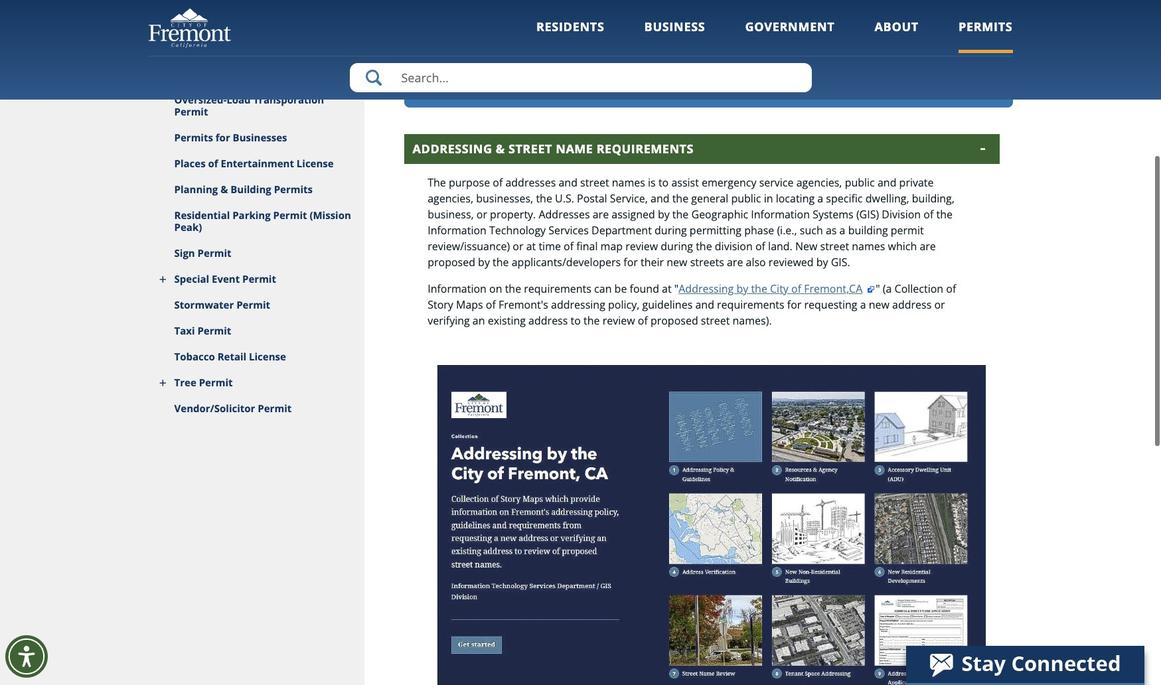 Task type: vqa. For each thing, say whether or not it's contained in the screenshot.
'sell'
no



Task type: locate. For each thing, give the bounding box(es) containing it.
tobacco
[[174, 346, 215, 359]]

final
[[577, 235, 598, 250]]

1 vertical spatial new
[[869, 293, 890, 308]]

or
[[477, 203, 487, 218], [513, 235, 524, 250], [935, 293, 945, 308]]

& up businesses,
[[496, 137, 505, 153]]

fremont,ca
[[804, 277, 863, 292]]

addressing policy, guidelines and requirements for requesting a new address or verifying an existing address to the review of proposed street names).
[[428, 293, 945, 324]]

for left their
[[624, 251, 638, 266]]

address down collection
[[893, 293, 932, 308]]

emergency
[[702, 171, 757, 186]]

street up postal
[[580, 171, 609, 186]]

services
[[549, 219, 589, 234]]

street down the " (a collection of story maps of
[[701, 309, 730, 324]]

2 horizontal spatial or
[[935, 293, 945, 308]]

0 vertical spatial permits
[[959, 19, 1013, 35]]

businesses,
[[476, 187, 533, 202]]

0 horizontal spatial address
[[529, 309, 568, 324]]

taxi permit link
[[148, 314, 365, 340]]

of down the on
[[486, 293, 496, 308]]

places of entertainment license
[[174, 153, 334, 166]]

the
[[536, 187, 552, 202], [672, 187, 689, 202], [673, 203, 689, 218], [937, 203, 953, 218], [696, 235, 712, 250], [493, 251, 509, 266], [505, 277, 521, 292], [751, 277, 768, 292], [584, 309, 600, 324]]

1 vertical spatial agencies,
[[428, 187, 474, 202]]

proposed inside addressing policy, guidelines and requirements for requesting a new address or verifying an existing address to the review of proposed street names).
[[651, 309, 698, 324]]

addressing & street name web page image
[[438, 361, 986, 685]]

1 vertical spatial proposed
[[651, 309, 698, 324]]

addressing
[[413, 137, 492, 153], [679, 277, 734, 292]]

places
[[174, 153, 206, 166]]

0 vertical spatial agencies,
[[797, 171, 842, 186]]

names up the service,
[[612, 171, 645, 186]]

city right union
[[871, 78, 893, 93]]

& for street
[[496, 137, 505, 153]]

street inside addressing policy, guidelines and requirements for requesting a new address or verifying an existing address to the review of proposed street names).
[[701, 309, 730, 324]]

retail
[[218, 346, 247, 359]]

permit
[[174, 101, 208, 114], [273, 205, 307, 218], [198, 242, 231, 256], [242, 268, 276, 282], [236, 294, 270, 307], [198, 320, 231, 333], [199, 372, 233, 385], [258, 398, 292, 411]]

2 vertical spatial permits
[[274, 179, 313, 192]]

such
[[800, 219, 823, 234]]

1 vertical spatial &
[[221, 179, 228, 192]]

of inside addressing policy, guidelines and requirements for requesting a new address or verifying an existing address to the review of proposed street names).
[[638, 309, 648, 324]]

information down business,
[[428, 219, 487, 234]]

to right is
[[659, 171, 669, 186]]

1 horizontal spatial &
[[496, 137, 505, 153]]

1 vertical spatial addressing
[[679, 277, 734, 292]]

1 vertical spatial a
[[840, 219, 846, 234]]

1 horizontal spatial at
[[662, 277, 672, 292]]

1 horizontal spatial addressing
[[679, 277, 734, 292]]

division
[[715, 235, 753, 250]]

1 horizontal spatial are
[[727, 251, 743, 266]]

1 vertical spatial license
[[249, 346, 286, 359]]

1 horizontal spatial names
[[852, 235, 885, 250]]

1 vertical spatial public
[[731, 187, 761, 202]]

tobacco retail license
[[174, 346, 286, 359]]

postal
[[577, 187, 607, 202]]

1 vertical spatial permits
[[174, 127, 213, 140]]

a right requesting at top
[[860, 293, 866, 308]]

license down taxi permit link in the top of the page
[[249, 346, 286, 359]]

streets
[[690, 251, 724, 266]]

0 vertical spatial street
[[580, 171, 609, 186]]

1 vertical spatial street
[[821, 235, 849, 250]]

2 vertical spatial or
[[935, 293, 945, 308]]

found
[[630, 277, 659, 292]]

for inside addressing policy, guidelines and requirements for requesting a new address or verifying an existing address to the review of proposed street names).
[[788, 293, 802, 308]]

&
[[496, 137, 505, 153], [221, 179, 228, 192]]

1 vertical spatial are
[[920, 235, 936, 250]]

0 horizontal spatial to
[[571, 309, 581, 324]]

maps
[[456, 293, 483, 308]]

at
[[526, 235, 536, 250], [662, 277, 672, 292]]

residents link
[[537, 19, 605, 53]]

a inside addressing policy, guidelines and requirements for requesting a new address or verifying an existing address to the review of proposed street names).
[[860, 293, 866, 308]]

or down businesses,
[[477, 203, 487, 218]]

2 horizontal spatial a
[[860, 293, 866, 308]]

geographic
[[692, 203, 749, 218]]

public
[[845, 171, 875, 186], [731, 187, 761, 202]]

information up (i.e.,
[[751, 203, 810, 218]]

0 horizontal spatial &
[[221, 179, 228, 192]]

address down the fremont's at the top left of page
[[529, 309, 568, 324]]

" left (a
[[876, 277, 880, 292]]

private
[[900, 171, 934, 186]]

or down collection
[[935, 293, 945, 308]]

1 horizontal spatial license
[[297, 153, 334, 166]]

0 horizontal spatial public
[[731, 187, 761, 202]]

permit right the parking
[[273, 205, 307, 218]]

agencies, up 'locating'
[[797, 171, 842, 186]]

public left in
[[731, 187, 761, 202]]

systems
[[813, 203, 854, 218]]

1 horizontal spatial requirements
[[717, 293, 785, 308]]

entertainment
[[221, 153, 294, 166]]

information
[[751, 203, 810, 218], [428, 219, 487, 234], [428, 277, 487, 292]]

stormwater permit link
[[148, 288, 365, 314]]

for
[[680, 78, 697, 93], [216, 127, 230, 140], [624, 251, 638, 266], [788, 293, 802, 308]]

2 horizontal spatial permits
[[959, 19, 1013, 35]]

about
[[875, 19, 919, 35]]

street up addresses
[[509, 137, 553, 153]]

and up u.s.
[[559, 171, 578, 186]]

permit up permits for businesses
[[174, 101, 208, 114]]

2 " from the left
[[876, 277, 880, 292]]

" up the guidelines
[[675, 277, 679, 292]]

of
[[208, 153, 218, 166], [493, 171, 503, 186], [924, 203, 934, 218], [564, 235, 574, 250], [756, 235, 766, 250], [792, 277, 802, 292], [947, 277, 957, 292], [486, 293, 496, 308], [638, 309, 648, 324]]

1 horizontal spatial street
[[701, 309, 730, 324]]

0 horizontal spatial street
[[509, 137, 553, 153]]

0 vertical spatial are
[[593, 203, 609, 218]]

at left time
[[526, 235, 536, 250]]

addresses
[[539, 203, 590, 218]]

license up (mission
[[297, 153, 334, 166]]

specific
[[826, 187, 863, 202]]

and right the guidelines
[[696, 293, 715, 308]]

applicants/developers
[[512, 251, 621, 266]]

information up maps
[[428, 277, 487, 292]]

0 vertical spatial street
[[556, 78, 591, 93]]

0 vertical spatial address
[[893, 293, 932, 308]]

review down the policy,
[[603, 309, 635, 324]]

1 vertical spatial city
[[770, 277, 789, 292]]

1 horizontal spatial to
[[659, 171, 669, 186]]

addressing up the
[[413, 137, 492, 153]]

0 horizontal spatial or
[[477, 203, 487, 218]]

names).
[[733, 309, 772, 324]]

information on the requirements can be found at " addressing by the city of fremont,ca
[[428, 277, 863, 292]]

building
[[231, 179, 271, 192]]

proposed
[[428, 251, 475, 266], [651, 309, 698, 324]]

to inside the purpose of addresses and street names is to assist emergency service agencies, public and private agencies, businesses, the u.s. postal service, and the general public in locating a specific dwelling, building, business, or property. addresses are assigned by the geographic information systems (gis) division of the information technology services department during permitting phase (i.e., such as a building permit review/issuance) or at time of final map review during the division of land. new street names which are proposed by the applicants/developers for their new streets are also reviewed by gis.
[[659, 171, 669, 186]]

businesses
[[233, 127, 287, 140]]

requirements
[[524, 277, 592, 292], [717, 293, 785, 308]]

requirements up names).
[[717, 293, 785, 308]]

2 vertical spatial a
[[860, 293, 866, 308]]

special event permit
[[174, 268, 276, 282]]

department
[[592, 219, 652, 234]]

street
[[580, 171, 609, 186], [821, 235, 849, 250], [701, 309, 730, 324]]

0 vertical spatial or
[[477, 203, 487, 218]]

phase
[[745, 219, 774, 234]]

0 horizontal spatial addressing
[[413, 137, 492, 153]]

for right "listing"
[[680, 78, 697, 93]]

for left the businesses
[[216, 127, 230, 140]]

by down also
[[737, 277, 749, 292]]

1 horizontal spatial city
[[871, 78, 893, 93]]

names
[[612, 171, 645, 186], [852, 235, 885, 250]]

at inside the purpose of addresses and street names is to assist emergency service agencies, public and private agencies, businesses, the u.s. postal service, and the general public in locating a specific dwelling, building, business, or property. addresses are assigned by the geographic information systems (gis) division of the information technology services department during permitting phase (i.e., such as a building permit review/issuance) or at time of final map review during the division of land. new street names which are proposed by the applicants/developers for their new streets are also reviewed by gis.
[[526, 235, 536, 250]]

business link
[[645, 19, 706, 53]]

and down is
[[651, 187, 670, 202]]

0 vertical spatial proposed
[[428, 251, 475, 266]]

"
[[675, 277, 679, 292], [876, 277, 880, 292]]

& left building
[[221, 179, 228, 192]]

1 vertical spatial or
[[513, 235, 524, 250]]

permits for permits for businesses
[[174, 127, 213, 140]]

are
[[593, 203, 609, 218], [920, 235, 936, 250], [727, 251, 743, 266]]

a right 'as'
[[840, 219, 846, 234]]

0 horizontal spatial license
[[249, 346, 286, 359]]

street down 'as'
[[821, 235, 849, 250]]

2 vertical spatial street
[[701, 309, 730, 324]]

0 vertical spatial review
[[626, 235, 658, 250]]

names down building
[[852, 235, 885, 250]]

0 vertical spatial information
[[751, 203, 810, 218]]

proposed down review/issuance)
[[428, 251, 475, 266]]

review up their
[[626, 235, 658, 250]]

and up the dwelling,
[[878, 171, 897, 186]]

1 vertical spatial address
[[529, 309, 568, 324]]

0 horizontal spatial "
[[675, 277, 679, 292]]

for down addressing by the city of fremont,ca link
[[788, 293, 802, 308]]

2 horizontal spatial street
[[821, 235, 849, 250]]

0 vertical spatial requirements
[[524, 277, 592, 292]]

0 horizontal spatial city
[[770, 277, 789, 292]]

new down (a
[[869, 293, 890, 308]]

0 horizontal spatial requirements
[[524, 277, 592, 292]]

0 horizontal spatial at
[[526, 235, 536, 250]]

of down the policy,
[[638, 309, 648, 324]]

are down the division
[[727, 251, 743, 266]]

division
[[882, 203, 921, 218]]

1 vertical spatial names
[[852, 235, 885, 250]]

0 vertical spatial &
[[496, 137, 505, 153]]

1 horizontal spatial public
[[845, 171, 875, 186]]

peak)
[[174, 216, 202, 230]]

0 vertical spatial at
[[526, 235, 536, 250]]

1 vertical spatial review
[[603, 309, 635, 324]]

1 horizontal spatial new
[[869, 293, 890, 308]]

agencies,
[[797, 171, 842, 186], [428, 187, 474, 202]]

residential parking permit (mission peak)
[[174, 205, 351, 230]]

permit down sign permit link
[[242, 268, 276, 282]]

clipboard with checklist image
[[698, 33, 719, 61]]

or down technology
[[513, 235, 524, 250]]

1 horizontal spatial address
[[893, 293, 932, 308]]

land.
[[768, 235, 793, 250]]

planning
[[174, 179, 218, 192]]

1 horizontal spatial proposed
[[651, 309, 698, 324]]

1 horizontal spatial permits
[[274, 179, 313, 192]]

1 vertical spatial to
[[571, 309, 581, 324]]

license
[[297, 153, 334, 166], [249, 346, 286, 359]]

a up the systems at the top right
[[818, 187, 824, 202]]

at up the guidelines
[[662, 277, 672, 292]]

1 horizontal spatial street
[[556, 78, 591, 93]]

permit up vendor/solicitor
[[199, 372, 233, 385]]

places of entertainment license link
[[148, 147, 365, 173]]

0 vertical spatial to
[[659, 171, 669, 186]]

0 horizontal spatial new
[[667, 251, 688, 266]]

business,
[[428, 203, 474, 218]]

1 vertical spatial requirements
[[717, 293, 785, 308]]

proposed down the guidelines
[[651, 309, 698, 324]]

addressing by the city of fremont,ca link
[[679, 277, 876, 292]]

to down addressing
[[571, 309, 581, 324]]

for inside the purpose of addresses and street names is to assist emergency service agencies, public and private agencies, businesses, the u.s. postal service, and the general public in locating a specific dwelling, building, business, or property. addresses are assigned by the geographic information systems (gis) division of the information technology services department during permitting phase (i.e., such as a building permit review/issuance) or at time of final map review during the division of land. new street names which are proposed by the applicants/developers for their new streets are also reviewed by gis.
[[624, 251, 638, 266]]

0 horizontal spatial proposed
[[428, 251, 475, 266]]

city down the reviewed
[[770, 277, 789, 292]]

1 vertical spatial at
[[662, 277, 672, 292]]

policy,
[[608, 293, 640, 308]]

1 horizontal spatial "
[[876, 277, 880, 292]]

public up specific
[[845, 171, 875, 186]]

new inside the purpose of addresses and street names is to assist emergency service agencies, public and private agencies, businesses, the u.s. postal service, and the general public in locating a specific dwelling, building, business, or property. addresses are assigned by the geographic information systems (gis) division of the information technology services department during permitting phase (i.e., such as a building permit review/issuance) or at time of final map review during the division of land. new street names which are proposed by the applicants/developers for their new streets are also reviewed by gis.
[[667, 251, 688, 266]]

0 vertical spatial new
[[667, 251, 688, 266]]

new right their
[[667, 251, 688, 266]]

0 horizontal spatial agencies,
[[428, 187, 474, 202]]

review inside the purpose of addresses and street names is to assist emergency service agencies, public and private agencies, businesses, the u.s. postal service, and the general public in locating a specific dwelling, building, business, or property. addresses are assigned by the geographic information systems (gis) division of the information technology services department during permitting phase (i.e., such as a building permit review/issuance) or at time of final map review during the division of land. new street names which are proposed by the applicants/developers for their new streets are also reviewed by gis.
[[626, 235, 658, 250]]

addressing down streets
[[679, 277, 734, 292]]

2 vertical spatial information
[[428, 277, 487, 292]]

0 horizontal spatial a
[[818, 187, 824, 202]]

& for building
[[221, 179, 228, 192]]

0 vertical spatial license
[[297, 153, 334, 166]]

street left names
[[556, 78, 591, 93]]

are right which
[[920, 235, 936, 250]]

and inside addressing policy, guidelines and requirements for requesting a new address or verifying an existing address to the review of proposed street names).
[[696, 293, 715, 308]]

0 vertical spatial city
[[871, 78, 893, 93]]

official street names listing for fremont, newark, and union city link
[[404, 20, 1013, 104]]

1 horizontal spatial a
[[840, 219, 846, 234]]

requirements up addressing
[[524, 277, 592, 292]]

names
[[595, 78, 635, 93]]

of right places
[[208, 153, 218, 166]]

service,
[[610, 187, 648, 202]]

agencies, up business,
[[428, 187, 474, 202]]

about link
[[875, 19, 919, 53]]

be
[[615, 277, 627, 292]]

vendor/solicitor permit
[[174, 398, 292, 411]]

0 horizontal spatial permits
[[174, 127, 213, 140]]

are down postal
[[593, 203, 609, 218]]

proposed inside the purpose of addresses and street names is to assist emergency service agencies, public and private agencies, businesses, the u.s. postal service, and the general public in locating a specific dwelling, building, business, or property. addresses are assigned by the geographic information systems (gis) division of the information technology services department during permitting phase (i.e., such as a building permit review/issuance) or at time of final map review during the division of land. new street names which are proposed by the applicants/developers for their new streets are also reviewed by gis.
[[428, 251, 475, 266]]

new inside addressing policy, guidelines and requirements for requesting a new address or verifying an existing address to the review of proposed street names).
[[869, 293, 890, 308]]

0 vertical spatial names
[[612, 171, 645, 186]]



Task type: describe. For each thing, give the bounding box(es) containing it.
stormwater permit
[[174, 294, 270, 307]]

special event permit link
[[148, 262, 365, 288]]

newark,
[[756, 78, 805, 93]]

by left gis.
[[817, 251, 828, 266]]

oversized-load transporation permit
[[174, 89, 324, 114]]

sign permit
[[174, 242, 231, 256]]

permits for businesses link
[[148, 121, 365, 147]]

special
[[174, 268, 209, 282]]

0 vertical spatial a
[[818, 187, 824, 202]]

which
[[888, 235, 917, 250]]

and left union
[[808, 78, 830, 93]]

technology
[[489, 219, 546, 234]]

government link
[[745, 19, 835, 53]]

existing
[[488, 309, 526, 324]]

vendor/solicitor
[[174, 398, 255, 411]]

1 horizontal spatial or
[[513, 235, 524, 250]]

government
[[745, 19, 835, 35]]

the inside addressing policy, guidelines and requirements for requesting a new address or verifying an existing address to the review of proposed street names).
[[584, 309, 600, 324]]

1 vertical spatial street
[[509, 137, 553, 153]]

union
[[833, 78, 868, 93]]

0 horizontal spatial names
[[612, 171, 645, 186]]

sign
[[174, 242, 195, 256]]

2 vertical spatial are
[[727, 251, 743, 266]]

residential
[[174, 205, 230, 218]]

reviewed
[[769, 251, 814, 266]]

property.
[[490, 203, 536, 218]]

parking
[[233, 205, 271, 218]]

of down the reviewed
[[792, 277, 802, 292]]

the
[[428, 171, 446, 186]]

permit inside the oversized-load transporation permit
[[174, 101, 208, 114]]

time
[[539, 235, 561, 250]]

residential parking permit (mission peak) link
[[148, 199, 365, 236]]

requirements inside addressing policy, guidelines and requirements for requesting a new address or verifying an existing address to the review of proposed street names).
[[717, 293, 785, 308]]

map
[[601, 235, 623, 250]]

collection
[[895, 277, 944, 292]]

u.s.
[[555, 187, 574, 202]]

building,
[[912, 187, 955, 202]]

0 horizontal spatial street
[[580, 171, 609, 186]]

load
[[227, 89, 251, 102]]

oversized-
[[174, 89, 227, 102]]

new
[[796, 235, 818, 250]]

gis.
[[831, 251, 851, 266]]

planning & building permits
[[174, 179, 313, 192]]

permits link
[[959, 19, 1013, 53]]

the purpose of addresses and street names is to assist emergency service agencies, public and private agencies, businesses, the u.s. postal service, and the general public in locating a specific dwelling, building, business, or property. addresses are assigned by the geographic information systems (gis) division of the information technology services department during permitting phase (i.e., such as a building permit review/issuance) or at time of final map review during the division of land. new street names which are proposed by the applicants/developers for their new streets are also reviewed by gis.
[[428, 171, 955, 266]]

or inside addressing policy, guidelines and requirements for requesting a new address or verifying an existing address to the review of proposed street names).
[[935, 293, 945, 308]]

by down review/issuance)
[[478, 251, 490, 266]]

of right collection
[[947, 277, 957, 292]]

story
[[428, 293, 453, 308]]

listing
[[638, 78, 677, 93]]

of down services
[[564, 235, 574, 250]]

official street names listing for fremont, newark, and union city
[[511, 78, 893, 93]]

stormwater
[[174, 294, 234, 307]]

by right assigned
[[658, 203, 670, 218]]

guidelines
[[642, 293, 693, 308]]

of down phase
[[756, 235, 766, 250]]

tobacco retail license link
[[148, 340, 365, 366]]

requirements
[[597, 137, 694, 153]]

an
[[473, 309, 485, 324]]

review inside addressing policy, guidelines and requirements for requesting a new address or verifying an existing address to the review of proposed street names).
[[603, 309, 635, 324]]

in
[[764, 187, 773, 202]]

0 vertical spatial public
[[845, 171, 875, 186]]

business
[[645, 19, 706, 35]]

planning & building permits link
[[148, 173, 365, 199]]

1 vertical spatial information
[[428, 219, 487, 234]]

building
[[848, 219, 888, 234]]

" inside the " (a collection of story maps of
[[876, 277, 880, 292]]

permit up special event permit
[[198, 242, 231, 256]]

to inside addressing policy, guidelines and requirements for requesting a new address or verifying an existing address to the review of proposed street names).
[[571, 309, 581, 324]]

of down building,
[[924, 203, 934, 218]]

permit down special event permit link
[[236, 294, 270, 307]]

assist
[[672, 171, 699, 186]]

event
[[212, 268, 240, 282]]

taxi
[[174, 320, 195, 333]]

1 " from the left
[[675, 277, 679, 292]]

sign permit link
[[148, 236, 365, 262]]

of up businesses,
[[493, 171, 503, 186]]

addressing & street name requirements
[[413, 137, 694, 153]]

transporation
[[253, 89, 324, 102]]

locating
[[776, 187, 815, 202]]

0 vertical spatial during
[[655, 219, 687, 234]]

taxi permit
[[174, 320, 231, 333]]

as
[[826, 219, 837, 234]]

0 vertical spatial addressing
[[413, 137, 492, 153]]

their
[[641, 251, 664, 266]]

assigned
[[612, 203, 655, 218]]

name
[[556, 137, 593, 153]]

1 vertical spatial during
[[661, 235, 693, 250]]

permit down stormwater permit
[[198, 320, 231, 333]]

service
[[759, 171, 794, 186]]

oversized-load transporation permit link
[[148, 83, 365, 121]]

1 horizontal spatial agencies,
[[797, 171, 842, 186]]

can
[[594, 277, 612, 292]]

(a
[[883, 277, 892, 292]]

permit inside residential parking permit (mission peak)
[[273, 205, 307, 218]]

fremont's
[[499, 293, 548, 308]]

also
[[746, 251, 766, 266]]

review/issuance)
[[428, 235, 510, 250]]

vendor/solicitor permit link
[[148, 392, 365, 418]]

0 horizontal spatial are
[[593, 203, 609, 218]]

fremont,
[[700, 78, 753, 93]]

Search text field
[[350, 63, 812, 92]]

stay connected image
[[906, 646, 1144, 683]]

official
[[511, 78, 553, 93]]

2 horizontal spatial are
[[920, 235, 936, 250]]

permit down tree permit link
[[258, 398, 292, 411]]

permit
[[891, 219, 924, 234]]

(mission
[[310, 205, 351, 218]]

residents
[[537, 19, 605, 35]]

general
[[692, 187, 729, 202]]

permits for permits
[[959, 19, 1013, 35]]



